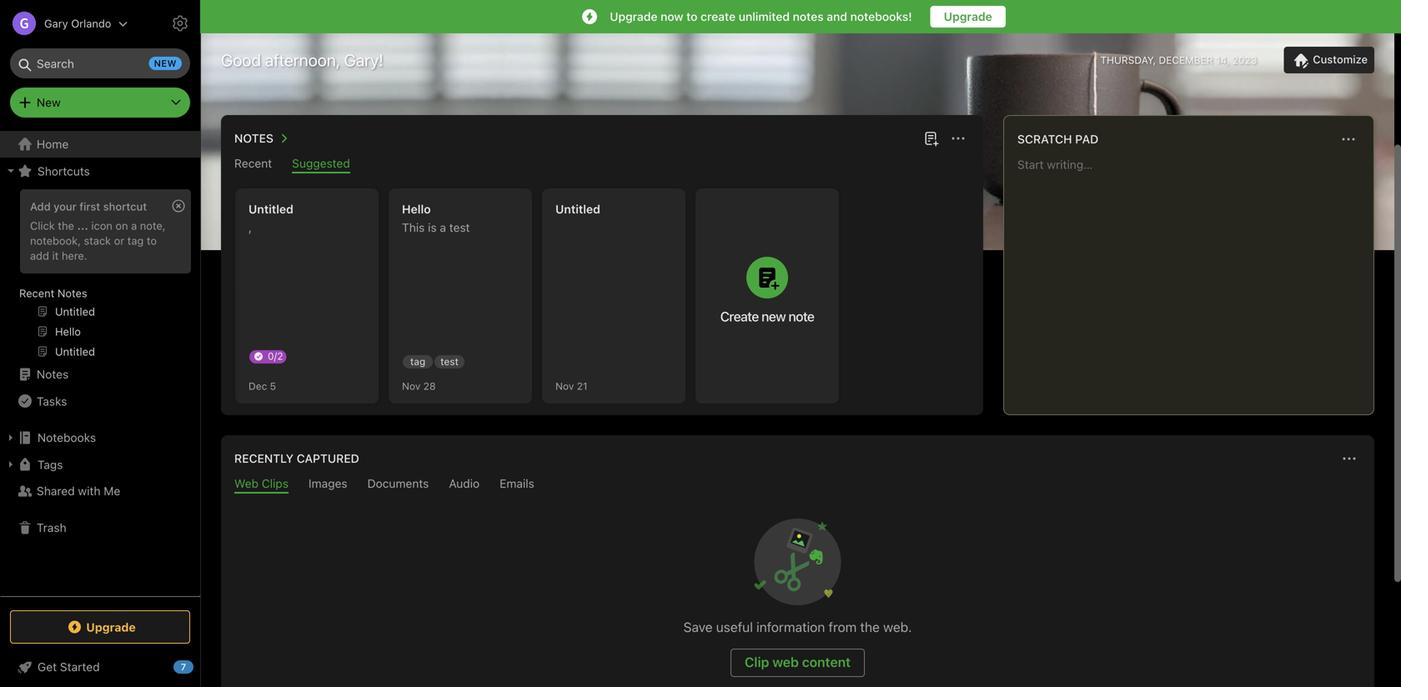 Task type: vqa. For each thing, say whether or not it's contained in the screenshot.
Notes in button
yes



Task type: locate. For each thing, give the bounding box(es) containing it.
nov for nov 21
[[555, 380, 574, 392]]

nov left 28
[[402, 380, 421, 392]]

1 horizontal spatial to
[[686, 10, 698, 23]]

notes inside notes link
[[37, 367, 69, 381]]

test
[[449, 221, 470, 234], [440, 356, 459, 367]]

hello
[[402, 202, 431, 216]]

0 horizontal spatial recent
[[19, 287, 54, 299]]

new inside the create new note button
[[762, 309, 786, 324]]

1 horizontal spatial untitled
[[555, 202, 600, 216]]

create
[[701, 10, 736, 23]]

unlimited
[[739, 10, 790, 23]]

group inside tree
[[0, 184, 199, 368]]

More actions field
[[947, 127, 970, 150], [1337, 128, 1360, 151], [1338, 447, 1361, 470]]

2 untitled from the left
[[555, 202, 600, 216]]

1 horizontal spatial recent
[[234, 156, 272, 170]]

information
[[756, 619, 825, 635]]

0 horizontal spatial the
[[58, 219, 74, 232]]

images
[[309, 477, 347, 490]]

a right the is
[[440, 221, 446, 234]]

0 horizontal spatial a
[[131, 219, 137, 232]]

recent inside tree
[[19, 287, 54, 299]]

home link
[[0, 131, 200, 158]]

tree
[[0, 131, 200, 596]]

0 horizontal spatial to
[[147, 234, 157, 247]]

0 vertical spatial tab list
[[224, 156, 980, 173]]

shared with me link
[[0, 478, 199, 505]]

1 vertical spatial to
[[147, 234, 157, 247]]

upgrade inside button
[[944, 10, 992, 23]]

tag right or
[[127, 234, 144, 247]]

nov left 21
[[555, 380, 574, 392]]

now
[[661, 10, 683, 23]]

0 vertical spatial tag
[[127, 234, 144, 247]]

0 horizontal spatial tag
[[127, 234, 144, 247]]

nov
[[402, 380, 421, 392], [555, 380, 574, 392]]

new inside new search field
[[154, 58, 177, 69]]

the inside web clips tab panel
[[860, 619, 880, 635]]

nov 21
[[555, 380, 588, 392]]

,
[[249, 221, 252, 234]]

0 horizontal spatial upgrade
[[86, 620, 136, 634]]

recent down the notes button
[[234, 156, 272, 170]]

0 vertical spatial the
[[58, 219, 74, 232]]

shared
[[37, 484, 75, 498]]

clip
[[745, 654, 769, 670]]

test inside hello this is a test
[[449, 221, 470, 234]]

upgrade inside popup button
[[86, 620, 136, 634]]

to
[[686, 10, 698, 23], [147, 234, 157, 247]]

gary
[[44, 17, 68, 30]]

upgrade for upgrade now to create unlimited notes and notebooks!
[[610, 10, 658, 23]]

expand notebooks image
[[4, 431, 18, 445]]

the
[[58, 219, 74, 232], [860, 619, 880, 635]]

first
[[79, 200, 100, 213]]

0 horizontal spatial new
[[154, 58, 177, 69]]

tasks button
[[0, 388, 199, 415]]

to inside icon on a note, notebook, stack or tag to add it here.
[[147, 234, 157, 247]]

tag
[[127, 234, 144, 247], [410, 356, 425, 367]]

2 nov from the left
[[555, 380, 574, 392]]

trash link
[[0, 515, 199, 541]]

1 untitled from the left
[[249, 202, 293, 216]]

thursday,
[[1101, 54, 1156, 66]]

2 horizontal spatial upgrade
[[944, 10, 992, 23]]

the left ...
[[58, 219, 74, 232]]

1 horizontal spatial nov
[[555, 380, 574, 392]]

save
[[684, 619, 713, 635]]

dec
[[249, 380, 267, 392]]

new left note at the top right of page
[[762, 309, 786, 324]]

more actions image inside field
[[1339, 129, 1359, 149]]

recently captured button
[[231, 449, 359, 469]]

1 horizontal spatial the
[[860, 619, 880, 635]]

1 horizontal spatial tag
[[410, 356, 425, 367]]

2 vertical spatial notes
[[37, 367, 69, 381]]

new search field
[[22, 48, 182, 78]]

1 horizontal spatial more actions image
[[1339, 129, 1359, 149]]

notes up 'recent' tab in the top left of the page
[[234, 131, 273, 145]]

to down note,
[[147, 234, 157, 247]]

more actions image
[[948, 128, 968, 148], [1339, 129, 1359, 149]]

1 vertical spatial new
[[762, 309, 786, 324]]

1 horizontal spatial new
[[762, 309, 786, 324]]

2023
[[1232, 54, 1257, 66]]

a right on
[[131, 219, 137, 232]]

0 horizontal spatial nov
[[402, 380, 421, 392]]

gary!
[[344, 50, 383, 70]]

0 horizontal spatial untitled
[[249, 202, 293, 216]]

notes inside the notes button
[[234, 131, 273, 145]]

suggested
[[292, 156, 350, 170]]

0 vertical spatial notes
[[234, 131, 273, 145]]

0 vertical spatial new
[[154, 58, 177, 69]]

group
[[0, 184, 199, 368]]

click to collapse image
[[194, 656, 206, 676]]

Start writing… text field
[[1018, 158, 1373, 401]]

notes down here.
[[57, 287, 87, 299]]

notes inside group
[[57, 287, 87, 299]]

upgrade
[[610, 10, 658, 23], [944, 10, 992, 23], [86, 620, 136, 634]]

nov 28
[[402, 380, 436, 392]]

add your first shortcut
[[30, 200, 147, 213]]

tab list for recently captured
[[224, 477, 1371, 494]]

new
[[37, 95, 61, 109]]

the right from in the bottom of the page
[[860, 619, 880, 635]]

1 horizontal spatial upgrade
[[610, 10, 658, 23]]

useful
[[716, 619, 753, 635]]

is
[[428, 221, 437, 234]]

upgrade now to create unlimited notes and notebooks!
[[610, 10, 912, 23]]

shortcuts button
[[0, 158, 199, 184]]

0 vertical spatial to
[[686, 10, 698, 23]]

0/2
[[268, 350, 283, 362]]

expand tags image
[[4, 458, 18, 471]]

audio tab
[[449, 477, 480, 494]]

tab list
[[224, 156, 980, 173], [224, 477, 1371, 494]]

1 horizontal spatial a
[[440, 221, 446, 234]]

1 vertical spatial test
[[440, 356, 459, 367]]

recent down add
[[19, 287, 54, 299]]

untitled
[[249, 202, 293, 216], [555, 202, 600, 216]]

recent
[[234, 156, 272, 170], [19, 287, 54, 299]]

started
[[60, 660, 100, 674]]

tasks
[[37, 394, 67, 408]]

1 vertical spatial recent
[[19, 287, 54, 299]]

recent for recent notes
[[19, 287, 54, 299]]

1 tab list from the top
[[224, 156, 980, 173]]

1 vertical spatial the
[[860, 619, 880, 635]]

0 horizontal spatial more actions image
[[948, 128, 968, 148]]

2 tab list from the top
[[224, 477, 1371, 494]]

shared with me
[[37, 484, 120, 498]]

1 vertical spatial notes
[[57, 287, 87, 299]]

to right "now"
[[686, 10, 698, 23]]

0 vertical spatial test
[[449, 221, 470, 234]]

new down settings image
[[154, 58, 177, 69]]

1 vertical spatial tag
[[410, 356, 425, 367]]

web
[[234, 477, 259, 490]]

get started
[[38, 660, 100, 674]]

from
[[829, 619, 857, 635]]

tab list containing recent
[[224, 156, 980, 173]]

1 vertical spatial tab list
[[224, 477, 1371, 494]]

images tab
[[309, 477, 347, 494]]

group containing add your first shortcut
[[0, 184, 199, 368]]

web.
[[883, 619, 912, 635]]

notes up the tasks
[[37, 367, 69, 381]]

save useful information from the web.
[[684, 619, 912, 635]]

gary orlando
[[44, 17, 111, 30]]

a
[[131, 219, 137, 232], [440, 221, 446, 234]]

tab list containing web clips
[[224, 477, 1371, 494]]

tag inside icon on a note, notebook, stack or tag to add it here.
[[127, 234, 144, 247]]

tag up nov 28
[[410, 356, 425, 367]]

Help and Learning task checklist field
[[0, 654, 200, 681]]

a inside icon on a note, notebook, stack or tag to add it here.
[[131, 219, 137, 232]]

0 vertical spatial recent
[[234, 156, 272, 170]]

1 nov from the left
[[402, 380, 421, 392]]



Task type: describe. For each thing, give the bounding box(es) containing it.
this
[[402, 221, 425, 234]]

create new note
[[720, 309, 814, 324]]

web clips
[[234, 477, 289, 490]]

clip web content button
[[731, 649, 865, 677]]

pad
[[1075, 132, 1099, 146]]

emails
[[500, 477, 534, 490]]

tags
[[38, 458, 63, 471]]

scratch pad
[[1018, 132, 1099, 146]]

stack
[[84, 234, 111, 247]]

5
[[270, 380, 276, 392]]

upgrade button
[[931, 6, 1006, 28]]

with
[[78, 484, 101, 498]]

suggested tab panel
[[221, 173, 983, 415]]

add
[[30, 249, 49, 262]]

notes
[[793, 10, 824, 23]]

suggested tab
[[292, 156, 350, 173]]

notebook,
[[30, 234, 81, 247]]

create
[[720, 309, 759, 324]]

click the ...
[[30, 219, 88, 232]]

on
[[115, 219, 128, 232]]

notebooks!
[[850, 10, 912, 23]]

good afternoon, gary!
[[221, 50, 383, 70]]

note,
[[140, 219, 166, 232]]

customize button
[[1284, 47, 1375, 73]]

more actions field for scratch pad
[[1337, 128, 1360, 151]]

untitled for untitled ,
[[249, 202, 293, 216]]

web
[[773, 654, 799, 670]]

icon on a note, notebook, stack or tag to add it here.
[[30, 219, 166, 262]]

trash
[[37, 521, 66, 535]]

me
[[104, 484, 120, 498]]

settings image
[[170, 13, 190, 33]]

...
[[77, 219, 88, 232]]

good
[[221, 50, 261, 70]]

new button
[[10, 88, 190, 118]]

home
[[37, 137, 69, 151]]

click
[[30, 219, 55, 232]]

your
[[54, 200, 77, 213]]

scratch pad button
[[1014, 129, 1099, 149]]

afternoon,
[[265, 50, 340, 70]]

Search text field
[[22, 48, 178, 78]]

december
[[1159, 54, 1213, 66]]

thursday, december 14, 2023
[[1101, 54, 1257, 66]]

hello this is a test
[[402, 202, 470, 234]]

notes link
[[0, 361, 199, 388]]

notes button
[[231, 128, 293, 148]]

orlando
[[71, 17, 111, 30]]

recent for recent
[[234, 156, 272, 170]]

get
[[38, 660, 57, 674]]

here.
[[62, 249, 87, 262]]

web clips tab
[[234, 477, 289, 494]]

or
[[114, 234, 124, 247]]

clips
[[262, 477, 289, 490]]

untitled for untitled
[[555, 202, 600, 216]]

web clips tab panel
[[221, 494, 1375, 687]]

tree containing home
[[0, 131, 200, 596]]

upgrade button
[[10, 611, 190, 644]]

documents
[[367, 477, 429, 490]]

emails tab
[[500, 477, 534, 494]]

recently
[[234, 452, 294, 465]]

notebooks link
[[0, 425, 199, 451]]

customize
[[1313, 53, 1368, 66]]

upgrade for upgrade button at right
[[944, 10, 992, 23]]

untitled ,
[[249, 202, 293, 234]]

content
[[802, 654, 851, 670]]

Account field
[[0, 7, 128, 40]]

clip web content
[[745, 654, 851, 670]]

a inside hello this is a test
[[440, 221, 446, 234]]

captured
[[297, 452, 359, 465]]

notebooks
[[38, 431, 96, 445]]

add
[[30, 200, 51, 213]]

and
[[827, 10, 847, 23]]

documents tab
[[367, 477, 429, 494]]

more actions image
[[1339, 449, 1360, 469]]

create new note button
[[696, 188, 839, 404]]

note
[[789, 309, 814, 324]]

7
[[181, 662, 186, 673]]

tab list for notes
[[224, 156, 980, 173]]

scratch
[[1018, 132, 1072, 146]]

shortcut
[[103, 200, 147, 213]]

shortcuts
[[38, 164, 90, 178]]

it
[[52, 249, 59, 262]]

icon
[[91, 219, 112, 232]]

recent notes
[[19, 287, 87, 299]]

recent tab
[[234, 156, 272, 173]]

more actions field for recently captured
[[1338, 447, 1361, 470]]

nov for nov 28
[[402, 380, 421, 392]]

tag inside suggested "tab panel"
[[410, 356, 425, 367]]

audio
[[449, 477, 480, 490]]

tags button
[[0, 451, 199, 478]]

dec 5
[[249, 380, 276, 392]]

28
[[423, 380, 436, 392]]

14,
[[1216, 54, 1230, 66]]



